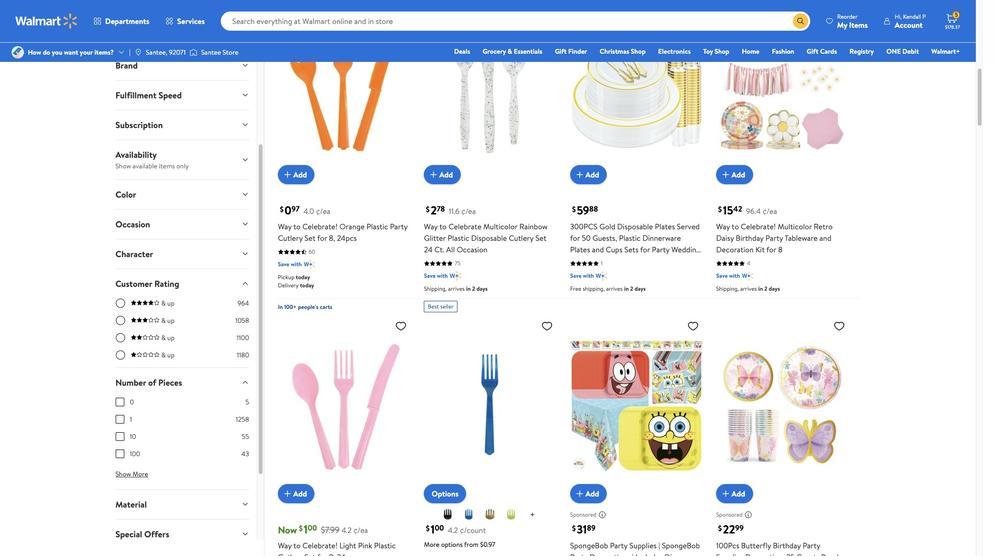 Task type: vqa. For each thing, say whether or not it's contained in the screenshot.
8th TAB from the top
no



Task type: describe. For each thing, give the bounding box(es) containing it.
add to cart image for 100pcs butterfly birthday party supplies decoration, 25 guests purple butterfly disposable paper plates napkins cups for butterfly fairy themed parties, baby shower image
[[720, 488, 732, 500]]

of
[[148, 377, 156, 389]]

92071
[[169, 48, 186, 57]]

shipping, arrives in 2 days for 15
[[716, 285, 780, 293]]

24pcs inside $ 0 97 4.0 ¢/ea way to celebrate! orange plastic party cutlery set for 8, 24pcs
[[337, 233, 357, 244]]

in 100+ people's carts
[[278, 303, 332, 311]]

cutlery for 78
[[509, 233, 534, 244]]

you
[[52, 48, 62, 57]]

& up for 1100
[[161, 333, 175, 343]]

brand
[[115, 59, 138, 71]]

to for 0
[[293, 222, 301, 232]]

birthday inside 100pcs butterfly birthday party supplies decoration, 25 guests purpl
[[773, 541, 801, 551]]

sponsored for 22
[[716, 511, 743, 519]]

4.2 inside $ 1 00 4.2 ¢/count more options from $0.97
[[448, 525, 458, 536]]

today right "delivery"
[[300, 282, 314, 290]]

my
[[837, 19, 848, 30]]

& for 964
[[161, 299, 166, 308]]

gold image
[[485, 509, 496, 520]]

pink
[[358, 541, 372, 551]]

Search search field
[[221, 12, 811, 31]]

brand tab
[[108, 51, 257, 80]]

brand button
[[108, 51, 257, 80]]

save with for 96.4 ¢/ea
[[716, 272, 740, 280]]

gift finder link
[[551, 46, 592, 57]]

100pcs butterfly birthday party supplies decoration, 25 guests purpl
[[716, 541, 843, 557]]

save with for 4.0 ¢/ea
[[278, 260, 302, 269]]

grocery & essentials
[[483, 47, 543, 56]]

character
[[115, 248, 153, 260]]

for inside now $ 1 00 $7.99 4.2 ¢/ea way to celebrate! light pink plastic cutlery set for 8, 24pcs
[[317, 552, 327, 557]]

for inside $ 0 97 4.0 ¢/ea way to celebrate! orange plastic party cutlery set for 8, 24pcs
[[317, 233, 327, 244]]

home
[[742, 47, 760, 56]]

save for 4.0 ¢/ea
[[278, 260, 290, 269]]

add to cart image up now
[[282, 488, 293, 500]]

rating
[[154, 278, 179, 290]]

5 for 5
[[245, 397, 249, 407]]

43
[[241, 449, 249, 459]]

& up for 964
[[161, 299, 175, 308]]

22
[[723, 521, 735, 538]]

registry
[[850, 47, 874, 56]]

1180
[[237, 350, 249, 360]]

add button for the way to celebrate! orange plastic party cutlery set for 8, 24pcs 'image' on the top
[[278, 165, 315, 185]]

fulfillment
[[115, 89, 157, 101]]

add to favorites list, 300pcs gold disposable plates served for 50 guests, plastic dinnerware plates and cups sets for party wedding engagement baby shower holiday thanksgiving halloween christmas new year image
[[688, 1, 699, 13]]

sponsored for 31
[[570, 511, 597, 519]]

$ for 31
[[572, 523, 576, 534]]

add for add button associated with the way to celebrate! orange plastic party cutlery set for 8, 24pcs 'image' on the top
[[293, 170, 307, 180]]

served
[[677, 222, 700, 232]]

4 out of 5 stars and up, 964 items radio
[[115, 299, 125, 308]]

$ 59 88
[[572, 202, 598, 219]]

party up decorations
[[610, 541, 628, 551]]

daisy
[[716, 233, 734, 244]]

& for 1100
[[161, 333, 166, 343]]

up for 1100
[[167, 333, 175, 343]]

1 left the baby
[[601, 259, 603, 268]]

add to favorites list, way to celebrate! orange plastic party cutlery set for 8, 24pcs image
[[395, 1, 407, 13]]

& up for 1180
[[161, 350, 175, 360]]

2 horizontal spatial |
[[659, 541, 660, 551]]

p
[[923, 12, 926, 20]]

christmas inside 300pcs gold disposable plates served for 50 guests, plastic dinnerware plates and cups sets for party wedding engagement baby shower holiday thanksgiving halloween christmas new year
[[651, 268, 685, 278]]

add for add button for 100pcs butterfly birthday party supplies decoration, 25 guests purple butterfly disposable paper plates napkins cups for butterfly fairy themed parties, baby shower image
[[732, 489, 746, 499]]

toy shop link
[[699, 46, 734, 57]]

shipping,
[[583, 285, 605, 293]]

set inside $ 0 97 4.0 ¢/ea way to celebrate! orange plastic party cutlery set for 8, 24pcs
[[305, 233, 316, 244]]

add to cart image for 59
[[574, 169, 586, 181]]

2 inside $ 2 78 11.6 ¢/ea way to celebrate multicolor rainbow glitter plastic disposable cutlery set 24 ct. all occasion
[[431, 202, 437, 219]]

add to favorites list, way to celebrate! multicolor retro daisy birthday party tableware and decoration kit for 8 image
[[834, 1, 845, 13]]

1 inside $ 1 00 4.2 ¢/count more options from $0.97
[[431, 521, 435, 538]]

fulfillment speed tab
[[108, 81, 257, 110]]

11.6
[[449, 206, 460, 217]]

add to cart image up 31
[[574, 488, 586, 500]]

$ 2 78 11.6 ¢/ea way to celebrate multicolor rainbow glitter plastic disposable cutlery set 24 ct. all occasion
[[424, 202, 548, 255]]

grocery
[[483, 47, 506, 56]]

wedding
[[672, 245, 701, 255]]

way for 0
[[278, 222, 292, 232]]

more inside show more button
[[133, 469, 148, 479]]

add for add button associated with 300pcs gold disposable plates served for 50 guests, plastic dinnerware plates and cups sets for party wedding engagement baby shower holiday thanksgiving halloween christmas new year image on the right of the page
[[586, 170, 599, 180]]

100
[[130, 449, 140, 459]]

gift cards link
[[803, 46, 842, 57]]

60
[[309, 248, 315, 256]]

add to cart image for the way to celebrate! orange plastic party cutlery set for 8, 24pcs 'image' on the top
[[282, 169, 293, 181]]

options
[[432, 489, 459, 499]]

up for 964
[[167, 299, 175, 308]]

2 out of 5 stars and up, 1100 items radio
[[115, 333, 125, 343]]

plastic inside now $ 1 00 $7.99 4.2 ¢/ea way to celebrate! light pink plastic cutlery set for 8, 24pcs
[[374, 541, 396, 551]]

gift for gift finder
[[555, 47, 567, 56]]

89
[[587, 523, 596, 534]]

show more
[[115, 469, 148, 479]]

for inside $ 15 42 96.4 ¢/ea way to celebrate! multicolor retro daisy birthday party tableware and decoration kit for 8
[[767, 245, 777, 255]]

fashion
[[772, 47, 795, 56]]

glitter
[[424, 233, 446, 244]]

all
[[446, 245, 455, 255]]

add for add button for spongebob party supplies | spongebob party decorations | includes dinner spongebob plates, dessert plates, napkins, tablecloth, and jointed banner | spongebob birthday party supplies serves 16 image
[[586, 489, 599, 499]]

8
[[779, 245, 783, 255]]

$ inside now $ 1 00 $7.99 4.2 ¢/ea way to celebrate! light pink plastic cutlery set for 8, 24pcs
[[299, 523, 303, 534]]

santee
[[201, 48, 221, 57]]

availability show available items only
[[115, 149, 189, 171]]

in
[[278, 303, 283, 311]]

with for 11.6 ¢/ea
[[437, 272, 448, 280]]

add to cart image for 96.4 ¢/ea
[[720, 169, 732, 181]]

2 in from the left
[[624, 285, 629, 293]]

how
[[28, 48, 41, 57]]

in for 15
[[759, 285, 763, 293]]

to inside now $ 1 00 $7.99 4.2 ¢/ea way to celebrate! light pink plastic cutlery set for 8, 24pcs
[[293, 541, 301, 551]]

25
[[787, 552, 795, 557]]

customer rating option group
[[115, 299, 249, 368]]

8, inside $ 0 97 4.0 ¢/ea way to celebrate! orange plastic party cutlery set for 8, 24pcs
[[329, 233, 335, 244]]

finder
[[568, 47, 587, 56]]

deals
[[454, 47, 470, 56]]

5 $178.37
[[946, 11, 960, 30]]

2 days from the left
[[635, 285, 646, 293]]

shipping, for 2
[[424, 285, 447, 293]]

way inside now $ 1 00 $7.99 4.2 ¢/ea way to celebrate! light pink plastic cutlery set for 8, 24pcs
[[278, 541, 292, 551]]

shipping, arrives in 2 days for 2
[[424, 285, 488, 293]]

services button
[[158, 10, 213, 33]]

decoration
[[716, 245, 754, 255]]

orange
[[340, 222, 365, 232]]

show more button
[[108, 467, 156, 482]]

300pcs gold disposable plates served for 50 guests, plastic dinnerware plates and cups sets for party wedding engagement baby shower holiday thanksgiving halloween christmas new year image
[[570, 0, 703, 177]]

1100
[[237, 333, 249, 343]]

items
[[159, 161, 175, 171]]

offers
[[144, 529, 169, 541]]

arrives for 2
[[448, 285, 465, 293]]

fulfillment speed
[[115, 89, 182, 101]]

1 spongebob from the left
[[570, 541, 608, 551]]

items
[[850, 19, 868, 30]]

¢/ea for 15
[[763, 206, 777, 217]]

gift finder
[[555, 47, 587, 56]]

+ button
[[522, 508, 543, 523]]

disposable inside 300pcs gold disposable plates served for 50 guests, plastic dinnerware plates and cups sets for party wedding engagement baby shower holiday thanksgiving halloween christmas new year
[[617, 222, 653, 232]]

add button for way to celebrate! multicolor retro daisy birthday party tableware and decoration kit for 8 image on the right of the page
[[716, 165, 753, 185]]

0 horizontal spatial plates
[[570, 245, 590, 255]]

guests
[[797, 552, 820, 557]]

walmart image
[[15, 13, 78, 29]]

occasion inside $ 2 78 11.6 ¢/ea way to celebrate multicolor rainbow glitter plastic disposable cutlery set 24 ct. all occasion
[[457, 245, 488, 255]]

¢/count
[[460, 525, 486, 536]]

24
[[424, 245, 433, 255]]

special offers button
[[108, 520, 257, 549]]

59
[[577, 202, 589, 219]]

with for 4.0 ¢/ea
[[291, 260, 302, 269]]

55
[[242, 432, 249, 442]]

and inside $ 15 42 96.4 ¢/ea way to celebrate! multicolor retro daisy birthday party tableware and decoration kit for 8
[[820, 233, 832, 244]]

4.0
[[304, 206, 314, 217]]

way to celebrate multicolor rainbow glitter plastic disposable cutlery set 24 ct. all occasion image
[[424, 0, 557, 177]]

carts
[[320, 303, 332, 311]]

set for 78
[[536, 233, 547, 244]]

occasion inside 'dropdown button'
[[115, 218, 150, 230]]

add for way to celebrate! light pink plastic cutlery set for 8, 24pcs image at the left's add button
[[293, 489, 307, 499]]

plastic inside 300pcs gold disposable plates served for 50 guests, plastic dinnerware plates and cups sets for party wedding engagement baby shower holiday thanksgiving halloween christmas new year
[[619, 233, 641, 244]]

 image for santee, 92071
[[134, 49, 142, 56]]

$ 0 97 4.0 ¢/ea way to celebrate! orange plastic party cutlery set for 8, 24pcs
[[278, 202, 408, 244]]

grocery & essentials link
[[478, 46, 547, 57]]

0 inside $ 0 97 4.0 ¢/ea way to celebrate! orange plastic party cutlery set for 8, 24pcs
[[285, 202, 292, 219]]

4.2 inside now $ 1 00 $7.99 4.2 ¢/ea way to celebrate! light pink plastic cutlery set for 8, 24pcs
[[342, 525, 352, 536]]

add to favorites list, spongebob party supplies | spongebob party decorations | includes dinner spongebob plates, dessert plates, napkins, tablecloth, and jointed banner | spongebob birthday party supplies serves 16 image
[[688, 320, 699, 332]]

multicolor for 2
[[484, 222, 518, 232]]

way to celebrate! electric blue plastic forks, 24ct image
[[424, 317, 557, 496]]

new
[[687, 268, 702, 278]]

light
[[340, 541, 356, 551]]

year
[[570, 279, 585, 290]]

Walmart Site-Wide search field
[[221, 12, 811, 31]]

best
[[428, 303, 439, 311]]

one debit link
[[882, 46, 924, 57]]

party down 31
[[570, 552, 588, 557]]

shower
[[632, 256, 657, 267]]

$ 15 42 96.4 ¢/ea way to celebrate! multicolor retro daisy birthday party tableware and decoration kit for 8
[[716, 202, 833, 255]]

customer rating
[[115, 278, 179, 290]]

color button
[[108, 180, 257, 209]]

¢/ea inside now $ 1 00 $7.99 4.2 ¢/ea way to celebrate! light pink plastic cutlery set for 8, 24pcs
[[354, 525, 368, 536]]

engagement
[[570, 256, 612, 267]]

96.4
[[746, 206, 761, 217]]

one debit
[[887, 47, 919, 56]]

$ for 15
[[718, 204, 722, 215]]

to for 15
[[732, 222, 739, 232]]

add for add button related to way to celebrate! multicolor retro daisy birthday party tableware and decoration kit for 8 image on the right of the page
[[732, 170, 746, 180]]

24pcs inside now $ 1 00 $7.99 4.2 ¢/ea way to celebrate! light pink plastic cutlery set for 8, 24pcs
[[337, 552, 357, 557]]

& up for 1058
[[161, 316, 175, 325]]

$ for 59
[[572, 204, 576, 215]]



Task type: locate. For each thing, give the bounding box(es) containing it.
christmas
[[600, 47, 630, 56], [651, 268, 685, 278]]

1 vertical spatial christmas
[[651, 268, 685, 278]]

save for 11.6 ¢/ea
[[424, 272, 436, 280]]

1 vertical spatial 8,
[[329, 552, 335, 557]]

add to favorites list, way to celebrate! electric blue plastic forks, 24ct image
[[542, 320, 553, 332]]

2 up from the top
[[167, 316, 175, 325]]

add to cart image for 11.6 ¢/ea
[[428, 169, 440, 181]]

character tab
[[108, 239, 257, 269]]

with down decoration
[[729, 272, 740, 280]]

tableware
[[785, 233, 818, 244]]

show down availability
[[115, 161, 131, 171]]

 image
[[12, 46, 24, 59], [134, 49, 142, 56]]

best seller
[[428, 303, 454, 311]]

1 horizontal spatial shipping,
[[716, 285, 739, 293]]

number of pieces tab
[[108, 368, 257, 397]]

2 horizontal spatial in
[[759, 285, 763, 293]]

1 multicolor from the left
[[484, 222, 518, 232]]

0 horizontal spatial in
[[466, 285, 471, 293]]

0 horizontal spatial 0
[[130, 397, 134, 407]]

one
[[887, 47, 901, 56]]

material tab
[[108, 490, 257, 519]]

disposable inside $ 2 78 11.6 ¢/ea way to celebrate multicolor rainbow glitter plastic disposable cutlery set 24 ct. all occasion
[[471, 233, 507, 244]]

1 shipping, arrives in 2 days from the left
[[424, 285, 488, 293]]

gold
[[600, 222, 616, 232]]

0 vertical spatial 5
[[955, 11, 958, 19]]

0 horizontal spatial 4.2
[[342, 525, 352, 536]]

1 gift from the left
[[555, 47, 567, 56]]

up
[[167, 299, 175, 308], [167, 316, 175, 325], [167, 333, 175, 343], [167, 350, 175, 360]]

butterfly
[[741, 541, 771, 551]]

gift left finder
[[555, 47, 567, 56]]

with for 96.4 ¢/ea
[[729, 272, 740, 280]]

christmas right finder
[[600, 47, 630, 56]]

days for 15
[[769, 285, 780, 293]]

$ inside $ 0 97 4.0 ¢/ea way to celebrate! orange plastic party cutlery set for 8, 24pcs
[[280, 204, 284, 215]]

2 sponsored from the left
[[716, 511, 743, 519]]

2 show from the top
[[115, 469, 131, 479]]

0 vertical spatial add to cart image
[[282, 169, 293, 181]]

toy
[[703, 47, 713, 56]]

show inside button
[[115, 469, 131, 479]]

1 sponsored from the left
[[570, 511, 597, 519]]

1 walmart plus image from the left
[[450, 271, 461, 281]]

celebrate
[[449, 222, 482, 232]]

to down 97
[[293, 222, 301, 232]]

plastic inside $ 2 78 11.6 ¢/ea way to celebrate multicolor rainbow glitter plastic disposable cutlery set 24 ct. all occasion
[[448, 233, 469, 244]]

0 horizontal spatial 5
[[245, 397, 249, 407]]

00 left $7.99
[[308, 523, 317, 534]]

celebrate! for 15
[[741, 222, 776, 232]]

1 horizontal spatial in
[[624, 285, 629, 293]]

add for add button associated with way to celebrate multicolor rainbow glitter plastic disposable cutlery set 24 ct. all occasion image
[[440, 170, 453, 180]]

1 vertical spatial 24pcs
[[337, 552, 357, 557]]

add to cart image up '15'
[[720, 169, 732, 181]]

$ inside $ 15 42 96.4 ¢/ea way to celebrate! multicolor retro daisy birthday party tableware and decoration kit for 8
[[718, 204, 722, 215]]

88
[[589, 204, 598, 215]]

plastic down celebrate
[[448, 233, 469, 244]]

0 horizontal spatial more
[[133, 469, 148, 479]]

to up glitter on the top
[[440, 222, 447, 232]]

$ 1 00 4.2 ¢/count more options from $0.97
[[424, 521, 496, 550]]

¢/ea for 2
[[462, 206, 476, 217]]

walmart plus image
[[450, 271, 461, 281], [596, 271, 607, 281], [742, 271, 754, 281]]

 image left how
[[12, 46, 24, 59]]

celebrate! down $7.99
[[303, 541, 338, 551]]

gift for gift cards
[[807, 47, 819, 56]]

search icon image
[[797, 17, 805, 25]]

save
[[278, 260, 290, 269], [424, 272, 436, 280], [570, 272, 582, 280], [716, 272, 728, 280]]

shop for christmas shop
[[631, 47, 646, 56]]

customer
[[115, 278, 152, 290]]

sponsored up 22
[[716, 511, 743, 519]]

1 & up from the top
[[161, 299, 175, 308]]

way down 97
[[278, 222, 292, 232]]

$ for 2
[[426, 204, 430, 215]]

$ down 'options' link
[[426, 523, 430, 534]]

multicolor inside $ 15 42 96.4 ¢/ea way to celebrate! multicolor retro daisy birthday party tableware and decoration kit for 8
[[778, 222, 812, 232]]

1 vertical spatial add to cart image
[[720, 488, 732, 500]]

¢/ea for 0
[[316, 206, 331, 217]]

$ left 22
[[718, 523, 722, 534]]

to down now
[[293, 541, 301, 551]]

0 horizontal spatial |
[[129, 48, 131, 57]]

plastic inside $ 0 97 4.0 ¢/ea way to celebrate! orange plastic party cutlery set for 8, 24pcs
[[367, 222, 388, 232]]

0 horizontal spatial arrives
[[448, 285, 465, 293]]

way up glitter on the top
[[424, 222, 438, 232]]

0 vertical spatial 24pcs
[[337, 233, 357, 244]]

2 gift from the left
[[807, 47, 819, 56]]

1 horizontal spatial spongebob
[[662, 541, 700, 551]]

way inside $ 15 42 96.4 ¢/ea way to celebrate! multicolor retro daisy birthday party tableware and decoration kit for 8
[[716, 222, 730, 232]]

1 horizontal spatial and
[[820, 233, 832, 244]]

1 days from the left
[[477, 285, 488, 293]]

arrives for 15
[[741, 285, 757, 293]]

2 vertical spatial |
[[632, 552, 634, 557]]

& for 1058
[[161, 316, 166, 325]]

$ left 78
[[426, 204, 430, 215]]

material button
[[108, 490, 257, 519]]

occasion tab
[[108, 210, 257, 239]]

save right new
[[716, 272, 728, 280]]

1 horizontal spatial gift
[[807, 47, 819, 56]]

5 for 5 $178.37
[[955, 11, 958, 19]]

disposable
[[617, 222, 653, 232], [471, 233, 507, 244]]

celebrate! down 96.4
[[741, 222, 776, 232]]

2 shipping, arrives in 2 days from the left
[[716, 285, 780, 293]]

celebrate! down 4.0
[[303, 222, 338, 232]]

subscription button
[[108, 110, 257, 140]]

ct.
[[435, 245, 444, 255]]

1 shop from the left
[[631, 47, 646, 56]]

walmart plus image up free shipping, arrives in 2 days
[[596, 271, 607, 281]]

cutlery inside $ 0 97 4.0 ¢/ea way to celebrate! orange plastic party cutlery set for 8, 24pcs
[[278, 233, 303, 244]]

green image
[[506, 509, 517, 520]]

1 up 10
[[130, 415, 132, 424]]

2 horizontal spatial arrives
[[741, 285, 757, 293]]

gift left the cards
[[807, 47, 819, 56]]

shop for toy shop
[[715, 47, 730, 56]]

1 horizontal spatial christmas
[[651, 268, 685, 278]]

to inside $ 15 42 96.4 ¢/ea way to celebrate! multicolor retro daisy birthday party tableware and decoration kit for 8
[[732, 222, 739, 232]]

color
[[115, 189, 136, 201]]

2 shipping, from the left
[[716, 285, 739, 293]]

with left walmart plus icon
[[291, 260, 302, 269]]

supplies inside spongebob party supplies | spongebob party decorations | includes dinne
[[630, 541, 657, 551]]

how do you want your items?
[[28, 48, 114, 57]]

add up 78
[[440, 170, 453, 180]]

pickup today delivery today
[[278, 273, 314, 290]]

$ inside '$ 31 89'
[[572, 523, 576, 534]]

3 & up from the top
[[161, 333, 175, 343]]

celebrate! inside now $ 1 00 $7.99 4.2 ¢/ea way to celebrate! light pink plastic cutlery set for 8, 24pcs
[[303, 541, 338, 551]]

0 vertical spatial and
[[820, 233, 832, 244]]

add button up 42
[[716, 165, 753, 185]]

shipping, arrives in 2 days
[[424, 285, 488, 293], [716, 285, 780, 293]]

walmart plus image for 96.4 ¢/ea
[[742, 271, 754, 281]]

save for 59
[[570, 272, 582, 280]]

3 up from the top
[[167, 333, 175, 343]]

1 inside now $ 1 00 $7.99 4.2 ¢/ea way to celebrate! light pink plastic cutlery set for 8, 24pcs
[[304, 521, 308, 538]]

1 down options
[[431, 521, 435, 538]]

0 horizontal spatial birthday
[[736, 233, 764, 244]]

with for 59
[[583, 272, 594, 280]]

2 arrives from the left
[[606, 285, 623, 293]]

3 days from the left
[[769, 285, 780, 293]]

christmas down holiday
[[651, 268, 685, 278]]

add to favorites list, way to celebrate multicolor rainbow glitter plastic disposable cutlery set 24 ct. all occasion image
[[542, 1, 553, 13]]

2 8, from the top
[[329, 552, 335, 557]]

1 horizontal spatial 00
[[435, 523, 444, 534]]

$7.99
[[321, 524, 340, 536]]

4.2 up options
[[448, 525, 458, 536]]

1 vertical spatial |
[[659, 541, 660, 551]]

add up now
[[293, 489, 307, 499]]

1 shipping, from the left
[[424, 285, 447, 293]]

guests,
[[593, 233, 617, 244]]

99
[[735, 523, 744, 534]]

shop left electronics link
[[631, 47, 646, 56]]

add to cart image
[[282, 169, 293, 181], [720, 488, 732, 500]]

0 horizontal spatial shop
[[631, 47, 646, 56]]

1 in from the left
[[466, 285, 471, 293]]

1 horizontal spatial arrives
[[606, 285, 623, 293]]

0 horizontal spatial gift
[[555, 47, 567, 56]]

1 out of 5 stars and up, 1180 items radio
[[115, 350, 125, 360]]

1 horizontal spatial days
[[635, 285, 646, 293]]

electronics link
[[654, 46, 695, 57]]

1 vertical spatial show
[[115, 469, 131, 479]]

occasion
[[115, 218, 150, 230], [457, 245, 488, 255]]

0 horizontal spatial sponsored
[[570, 511, 597, 519]]

customer rating button
[[108, 269, 257, 299]]

1 horizontal spatial 4.2
[[448, 525, 458, 536]]

add button up now
[[278, 484, 315, 504]]

¢/ea inside $ 15 42 96.4 ¢/ea way to celebrate! multicolor retro daisy birthday party tableware and decoration kit for 8
[[763, 206, 777, 217]]

1 horizontal spatial shop
[[715, 47, 730, 56]]

5 inside 5 $178.37
[[955, 11, 958, 19]]

show inside "availability show available items only"
[[115, 161, 131, 171]]

walmart plus image down the 4
[[742, 271, 754, 281]]

way to celebrate! light pink plastic cutlery set for 8, 24pcs image
[[278, 317, 411, 496]]

¢/ea inside $ 0 97 4.0 ¢/ea way to celebrate! orange plastic party cutlery set for 8, 24pcs
[[316, 206, 331, 217]]

$ for 22
[[718, 523, 722, 534]]

plates down 50
[[570, 245, 590, 255]]

free shipping, arrives in 2 days
[[570, 285, 646, 293]]

1 inside number of pieces group
[[130, 415, 132, 424]]

&
[[508, 47, 512, 56], [161, 299, 166, 308], [161, 316, 166, 325], [161, 333, 166, 343], [161, 350, 166, 360]]

 image
[[190, 48, 197, 57]]

00 down "black" image
[[435, 523, 444, 534]]

disposable down celebrate
[[471, 233, 507, 244]]

retro
[[814, 222, 833, 232]]

set inside $ 2 78 11.6 ¢/ea way to celebrate multicolor rainbow glitter plastic disposable cutlery set 24 ct. all occasion
[[536, 233, 547, 244]]

includes
[[636, 552, 663, 557]]

in
[[466, 285, 471, 293], [624, 285, 629, 293], [759, 285, 763, 293]]

save with up free
[[570, 272, 594, 280]]

save with down ct.
[[424, 272, 448, 280]]

more down 100
[[133, 469, 148, 479]]

party up "guests"
[[803, 541, 821, 551]]

seller
[[440, 303, 454, 311]]

cutlery down now
[[278, 552, 303, 557]]

None checkbox
[[115, 450, 124, 458]]

1 horizontal spatial sponsored
[[716, 511, 743, 519]]

spongebob party supplies | spongebob party decorations | includes dinner spongebob plates, dessert plates, napkins, tablecloth, and jointed banner | spongebob birthday party supplies serves 16 image
[[570, 317, 703, 496]]

0 horizontal spatial shipping, arrives in 2 days
[[424, 285, 488, 293]]

2 00 from the left
[[435, 523, 444, 534]]

1 horizontal spatial supplies
[[716, 552, 744, 557]]

1 vertical spatial disposable
[[471, 233, 507, 244]]

1 horizontal spatial 5
[[955, 11, 958, 19]]

1 horizontal spatial shipping, arrives in 2 days
[[716, 285, 780, 293]]

reorder
[[837, 12, 858, 20]]

100pcs butterfly birthday party supplies decoration, 25 guests purple butterfly disposable paper plates napkins cups for butterfly fairy themed parties, baby shower image
[[716, 317, 849, 496]]

party inside 100pcs butterfly birthday party supplies decoration, 25 guests purpl
[[803, 541, 821, 551]]

cutlery down rainbow at the right of page
[[509, 233, 534, 244]]

0 vertical spatial christmas
[[600, 47, 630, 56]]

way to celebrate! multicolor retro daisy birthday party tableware and decoration kit for 8 image
[[716, 0, 849, 177]]

add up ad disclaimer and feedback image
[[732, 489, 746, 499]]

kit
[[756, 245, 765, 255]]

0 vertical spatial 0
[[285, 202, 292, 219]]

add up '88' at the right of page
[[586, 170, 599, 180]]

| up brand
[[129, 48, 131, 57]]

subscription tab
[[108, 110, 257, 140]]

arrives
[[448, 285, 465, 293], [606, 285, 623, 293], [741, 285, 757, 293]]

1 vertical spatial and
[[592, 245, 604, 255]]

decoration,
[[746, 552, 785, 557]]

0 vertical spatial birthday
[[736, 233, 764, 244]]

pickup
[[278, 273, 295, 282]]

1 horizontal spatial more
[[424, 540, 440, 550]]

up for 1058
[[167, 316, 175, 325]]

add button up ad disclaimer and feedback image
[[716, 484, 753, 504]]

to for 2
[[440, 222, 447, 232]]

save up free
[[570, 272, 582, 280]]

$ for 1
[[426, 523, 430, 534]]

way up daisy
[[716, 222, 730, 232]]

shipping, for 15
[[716, 285, 739, 293]]

birthday inside $ 15 42 96.4 ¢/ea way to celebrate! multicolor retro daisy birthday party tableware and decoration kit for 8
[[736, 233, 764, 244]]

with down ct.
[[437, 272, 448, 280]]

$ left 31
[[572, 523, 576, 534]]

¢/ea right 96.4
[[763, 206, 777, 217]]

way inside $ 0 97 4.0 ¢/ea way to celebrate! orange plastic party cutlery set for 8, 24pcs
[[278, 222, 292, 232]]

cutlery inside $ 2 78 11.6 ¢/ea way to celebrate multicolor rainbow glitter plastic disposable cutlery set 24 ct. all occasion
[[509, 233, 534, 244]]

occasion button
[[108, 210, 257, 239]]

add to cart image
[[428, 169, 440, 181], [574, 169, 586, 181], [720, 169, 732, 181], [282, 488, 293, 500], [574, 488, 586, 500]]

$ inside $ 2 78 11.6 ¢/ea way to celebrate multicolor rainbow glitter plastic disposable cutlery set 24 ct. all occasion
[[426, 204, 430, 215]]

2 multicolor from the left
[[778, 222, 812, 232]]

1 horizontal spatial add to cart image
[[720, 488, 732, 500]]

0 horizontal spatial christmas
[[600, 47, 630, 56]]

shipping,
[[424, 285, 447, 293], [716, 285, 739, 293]]

multicolor
[[484, 222, 518, 232], [778, 222, 812, 232]]

1 vertical spatial more
[[424, 540, 440, 550]]

5 up $178.37
[[955, 11, 958, 19]]

plates up dinnerware
[[655, 222, 675, 232]]

0 vertical spatial more
[[133, 469, 148, 479]]

1 arrives from the left
[[448, 285, 465, 293]]

2 24pcs from the top
[[337, 552, 357, 557]]

walmart+ link
[[927, 46, 965, 57]]

0 left 4.0
[[285, 202, 292, 219]]

celebrate! for 0
[[303, 222, 338, 232]]

shop right "toy"
[[715, 47, 730, 56]]

0 horizontal spatial and
[[592, 245, 604, 255]]

0 horizontal spatial occasion
[[115, 218, 150, 230]]

multicolor inside $ 2 78 11.6 ¢/ea way to celebrate multicolor rainbow glitter plastic disposable cutlery set 24 ct. all occasion
[[484, 222, 518, 232]]

special
[[115, 529, 142, 541]]

multicolor for 15
[[778, 222, 812, 232]]

$ inside $ 59 88
[[572, 204, 576, 215]]

special offers tab
[[108, 520, 257, 549]]

none checkbox inside number of pieces group
[[115, 450, 124, 458]]

& for 1180
[[161, 350, 166, 360]]

cutlery inside now $ 1 00 $7.99 4.2 ¢/ea way to celebrate! light pink plastic cutlery set for 8, 24pcs
[[278, 552, 303, 557]]

set for 1
[[305, 552, 316, 557]]

00 inside now $ 1 00 $7.99 4.2 ¢/ea way to celebrate! light pink plastic cutlery set for 8, 24pcs
[[308, 523, 317, 534]]

your
[[80, 48, 93, 57]]

walmart plus image
[[304, 260, 315, 270]]

departments
[[105, 16, 149, 26]]

celebrate! inside $ 15 42 96.4 ¢/ea way to celebrate! multicolor retro daisy birthday party tableware and decoration kit for 8
[[741, 222, 776, 232]]

save for 96.4 ¢/ea
[[716, 272, 728, 280]]

¢/ea inside $ 2 78 11.6 ¢/ea way to celebrate multicolor rainbow glitter plastic disposable cutlery set 24 ct. all occasion
[[462, 206, 476, 217]]

0 vertical spatial occasion
[[115, 218, 150, 230]]

1 24pcs from the top
[[337, 233, 357, 244]]

available
[[133, 161, 157, 171]]

way inside $ 2 78 11.6 ¢/ea way to celebrate multicolor rainbow glitter plastic disposable cutlery set 24 ct. all occasion
[[424, 222, 438, 232]]

cups
[[606, 245, 623, 255]]

and inside 300pcs gold disposable plates served for 50 guests, plastic dinnerware plates and cups sets for party wedding engagement baby shower holiday thanksgiving halloween christmas new year
[[592, 245, 604, 255]]

cutlery down 97
[[278, 233, 303, 244]]

0 horizontal spatial disposable
[[471, 233, 507, 244]]

availability tab
[[108, 140, 257, 179]]

walmart+
[[932, 47, 960, 56]]

1 vertical spatial occasion
[[457, 245, 488, 255]]

2 walmart plus image from the left
[[596, 271, 607, 281]]

walmart plus image for 11.6 ¢/ea
[[450, 271, 461, 281]]

cutlery for 1
[[278, 552, 303, 557]]

party right orange
[[390, 222, 408, 232]]

24pcs down orange
[[337, 233, 357, 244]]

add button for way to celebrate! light pink plastic cutlery set for 8, 24pcs image at the left
[[278, 484, 315, 504]]

add button for 100pcs butterfly birthday party supplies decoration, 25 guests purple butterfly disposable paper plates napkins cups for butterfly fairy themed parties, baby shower image
[[716, 484, 753, 504]]

save with up pickup
[[278, 260, 302, 269]]

1 right now
[[304, 521, 308, 538]]

1 show from the top
[[115, 161, 131, 171]]

2 spongebob from the left
[[662, 541, 700, 551]]

1 vertical spatial 0
[[130, 397, 134, 407]]

0 horizontal spatial supplies
[[630, 541, 657, 551]]

supplies up the includes
[[630, 541, 657, 551]]

¢/ea right 4.0
[[316, 206, 331, 217]]

days for 2
[[477, 285, 488, 293]]

and down retro
[[820, 233, 832, 244]]

$ left 59
[[572, 204, 576, 215]]

party inside 300pcs gold disposable plates served for 50 guests, plastic dinnerware plates and cups sets for party wedding engagement baby shower holiday thanksgiving halloween christmas new year
[[652, 245, 670, 255]]

$0.97
[[480, 540, 496, 550]]

registry link
[[845, 46, 879, 57]]

occasion up character
[[115, 218, 150, 230]]

0 vertical spatial supplies
[[630, 541, 657, 551]]

party inside $ 0 97 4.0 ¢/ea way to celebrate! orange plastic party cutlery set for 8, 24pcs
[[390, 222, 408, 232]]

celebrate! inside $ 0 97 4.0 ¢/ea way to celebrate! orange plastic party cutlery set for 8, 24pcs
[[303, 222, 338, 232]]

00 inside $ 1 00 4.2 ¢/count more options from $0.97
[[435, 523, 444, 534]]

¢/ea up pink
[[354, 525, 368, 536]]

to inside $ 0 97 4.0 ¢/ea way to celebrate! orange plastic party cutlery set for 8, 24pcs
[[293, 222, 301, 232]]

$ inside $ 22 99
[[718, 523, 722, 534]]

party down dinnerware
[[652, 245, 670, 255]]

3 walmart plus image from the left
[[742, 271, 754, 281]]

in for 2
[[466, 285, 471, 293]]

arrives down the 4
[[741, 285, 757, 293]]

add button for way to celebrate multicolor rainbow glitter plastic disposable cutlery set 24 ct. all occasion image
[[424, 165, 461, 185]]

to inside $ 2 78 11.6 ¢/ea way to celebrate multicolor rainbow glitter plastic disposable cutlery set 24 ct. all occasion
[[440, 222, 447, 232]]

ad disclaimer and feedback image
[[745, 511, 752, 519]]

supplies inside 100pcs butterfly birthday party supplies decoration, 25 guests purpl
[[716, 552, 744, 557]]

1 horizontal spatial occasion
[[457, 245, 488, 255]]

$178.37
[[946, 24, 960, 30]]

plastic right pink
[[374, 541, 396, 551]]

5 inside number of pieces group
[[245, 397, 249, 407]]

speed
[[159, 89, 182, 101]]

number
[[115, 377, 146, 389]]

2 horizontal spatial days
[[769, 285, 780, 293]]

party up 8
[[766, 233, 783, 244]]

$
[[280, 204, 284, 215], [426, 204, 430, 215], [572, 204, 576, 215], [718, 204, 722, 215], [299, 523, 303, 534], [426, 523, 430, 534], [572, 523, 576, 534], [718, 523, 722, 534]]

4.2
[[342, 525, 352, 536], [448, 525, 458, 536]]

8, inside now $ 1 00 $7.99 4.2 ¢/ea way to celebrate! light pink plastic cutlery set for 8, 24pcs
[[329, 552, 335, 557]]

0 vertical spatial disposable
[[617, 222, 653, 232]]

spongebob down '$ 31 89'
[[570, 541, 608, 551]]

more inside $ 1 00 4.2 ¢/count more options from $0.97
[[424, 540, 440, 550]]

black image
[[442, 509, 454, 520]]

add button up 97
[[278, 165, 315, 185]]

1 00 from the left
[[308, 523, 317, 534]]

1 horizontal spatial plates
[[655, 222, 675, 232]]

santee,
[[146, 48, 167, 57]]

add button for spongebob party supplies | spongebob party decorations | includes dinner spongebob plates, dessert plates, napkins, tablecloth, and jointed banner | spongebob birthday party supplies serves 16 image
[[570, 484, 607, 504]]

None checkbox
[[115, 398, 124, 407], [115, 415, 124, 424], [115, 433, 124, 441], [115, 398, 124, 407], [115, 415, 124, 424], [115, 433, 124, 441]]

save with for 11.6 ¢/ea
[[424, 272, 448, 280]]

2 4.2 from the left
[[448, 525, 458, 536]]

up for 1180
[[167, 350, 175, 360]]

ad disclaimer and feedback image
[[599, 511, 606, 519]]

color tab
[[108, 180, 257, 209]]

1 vertical spatial birthday
[[773, 541, 801, 551]]

want
[[64, 48, 78, 57]]

santee store
[[201, 48, 239, 57]]

1 vertical spatial plates
[[570, 245, 590, 255]]

$ 22 99
[[718, 521, 744, 538]]

1 up from the top
[[167, 299, 175, 308]]

supplies
[[630, 541, 657, 551], [716, 552, 744, 557]]

$ inside $ 1 00 4.2 ¢/count more options from $0.97
[[426, 523, 430, 534]]

2 & up from the top
[[161, 316, 175, 325]]

departments button
[[85, 10, 158, 33]]

save with for 59
[[570, 272, 594, 280]]

disposable up sets
[[617, 222, 653, 232]]

add up 42
[[732, 170, 746, 180]]

0 horizontal spatial  image
[[12, 46, 24, 59]]

0 horizontal spatial add to cart image
[[282, 169, 293, 181]]

add to favorites list, way to celebrate! light pink plastic cutlery set for 8, 24pcs image
[[395, 320, 407, 332]]

christmas shop
[[600, 47, 646, 56]]

2 horizontal spatial walmart plus image
[[742, 271, 754, 281]]

multicolor up tableware
[[778, 222, 812, 232]]

set inside now $ 1 00 $7.99 4.2 ¢/ea way to celebrate! light pink plastic cutlery set for 8, 24pcs
[[305, 552, 316, 557]]

0 vertical spatial |
[[129, 48, 131, 57]]

way for 2
[[424, 222, 438, 232]]

add to cart image up 97
[[282, 169, 293, 181]]

1 horizontal spatial disposable
[[617, 222, 653, 232]]

| left the includes
[[632, 552, 634, 557]]

& up
[[161, 299, 175, 308], [161, 316, 175, 325], [161, 333, 175, 343], [161, 350, 175, 360]]

spongebob
[[570, 541, 608, 551], [662, 541, 700, 551]]

party inside $ 15 42 96.4 ¢/ea way to celebrate! multicolor retro daisy birthday party tableware and decoration kit for 8
[[766, 233, 783, 244]]

0 horizontal spatial 00
[[308, 523, 317, 534]]

15
[[723, 202, 734, 219]]

arrives up seller in the left of the page
[[448, 285, 465, 293]]

1 horizontal spatial birthday
[[773, 541, 801, 551]]

0 horizontal spatial spongebob
[[570, 541, 608, 551]]

add button up ad disclaimer and feedback icon
[[570, 484, 607, 504]]

toy shop
[[703, 47, 730, 56]]

way for 15
[[716, 222, 730, 232]]

+
[[530, 509, 535, 521]]

$ for 0
[[280, 204, 284, 215]]

1 4.2 from the left
[[342, 525, 352, 536]]

to up daisy
[[732, 222, 739, 232]]

shipping, arrives in 2 days down the 4
[[716, 285, 780, 293]]

1 horizontal spatial 0
[[285, 202, 292, 219]]

cards
[[820, 47, 837, 56]]

4.2 up 'light'
[[342, 525, 352, 536]]

0 horizontal spatial shipping,
[[424, 285, 447, 293]]

1 vertical spatial 5
[[245, 397, 249, 407]]

walmart plus image for 59
[[596, 271, 607, 281]]

1 8, from the top
[[329, 233, 335, 244]]

3 in from the left
[[759, 285, 763, 293]]

today down walmart plus icon
[[296, 273, 310, 282]]

1 horizontal spatial |
[[632, 552, 634, 557]]

 image for how do you want your items?
[[12, 46, 24, 59]]

1 vertical spatial supplies
[[716, 552, 744, 557]]

42
[[734, 204, 742, 215]]

shipping, arrives in 2 days up seller in the left of the page
[[424, 285, 488, 293]]

save up pickup
[[278, 260, 290, 269]]

multicolor left rainbow at the right of page
[[484, 222, 518, 232]]

3 out of 5 stars and up, 1058 items radio
[[115, 316, 125, 325]]

with up shipping,
[[583, 272, 594, 280]]

3 arrives from the left
[[741, 285, 757, 293]]

0 horizontal spatial walmart plus image
[[450, 271, 461, 281]]

add button for 300pcs gold disposable plates served for 50 guests, plastic dinnerware plates and cups sets for party wedding engagement baby shower holiday thanksgiving halloween christmas new year image on the right of the page
[[570, 165, 607, 185]]

customer rating tab
[[108, 269, 257, 299]]

debit
[[903, 47, 919, 56]]

add to cart image up 22
[[720, 488, 732, 500]]

electric blue image
[[463, 509, 475, 520]]

0 horizontal spatial multicolor
[[484, 222, 518, 232]]

add to favorites list, 100pcs butterfly birthday party supplies decoration, 25 guests purple butterfly disposable paper plates napkins cups for butterfly fairy themed parties, baby shower image
[[834, 320, 845, 332]]

birthday up "25" at the bottom right of the page
[[773, 541, 801, 551]]

1 horizontal spatial walmart plus image
[[596, 271, 607, 281]]

way down now
[[278, 541, 292, 551]]

0 inside number of pieces group
[[130, 397, 134, 407]]

days
[[477, 285, 488, 293], [635, 285, 646, 293], [769, 285, 780, 293]]

way to celebrate! orange plastic party cutlery set for 8, 24pcs image
[[278, 0, 411, 177]]

1 horizontal spatial  image
[[134, 49, 142, 56]]

1 horizontal spatial multicolor
[[778, 222, 812, 232]]

show down 100
[[115, 469, 131, 479]]

and down guests,
[[592, 245, 604, 255]]

4 up from the top
[[167, 350, 175, 360]]

christmas shop link
[[596, 46, 650, 57]]

more left options
[[424, 540, 440, 550]]

sponsored up '$ 31 89'
[[570, 511, 597, 519]]

2 shop from the left
[[715, 47, 730, 56]]

subscription
[[115, 119, 163, 131]]

0 horizontal spatial days
[[477, 285, 488, 293]]

0 vertical spatial show
[[115, 161, 131, 171]]

4 & up from the top
[[161, 350, 175, 360]]

0 vertical spatial 8,
[[329, 233, 335, 244]]

0 vertical spatial plates
[[655, 222, 675, 232]]

number of pieces group
[[115, 397, 249, 467]]



